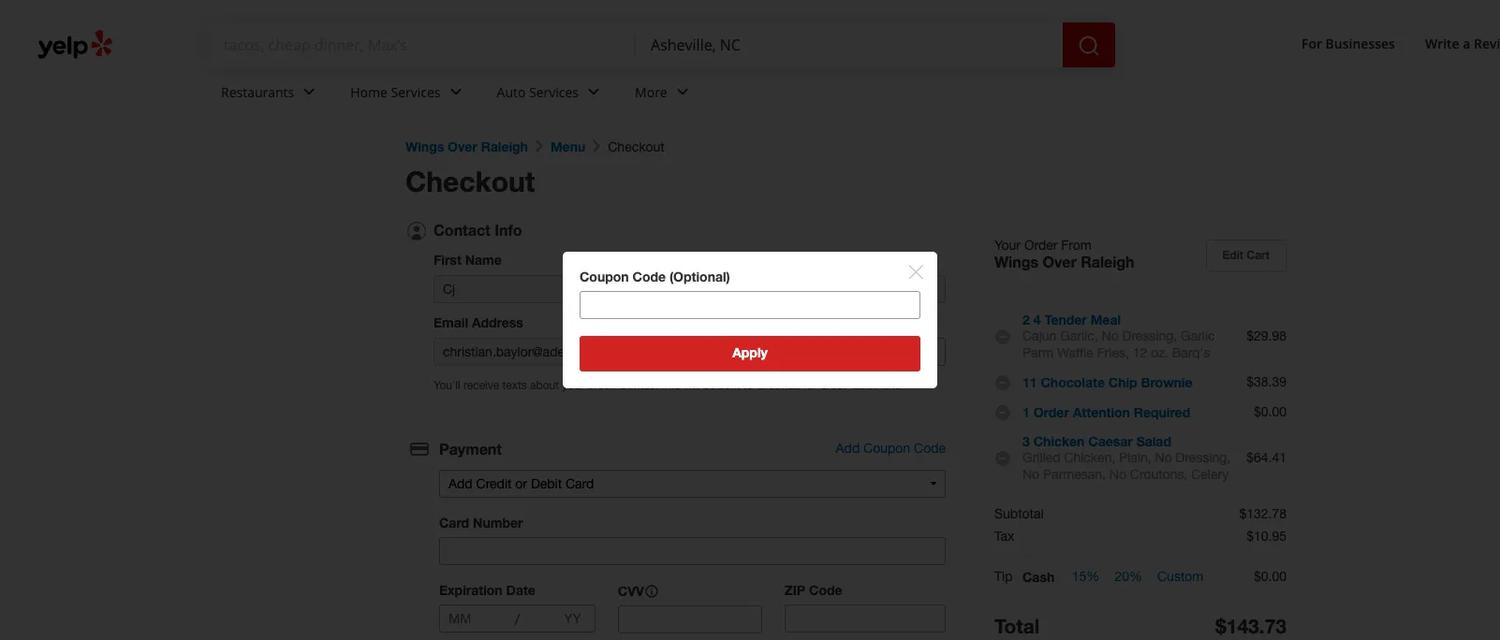 Task type: locate. For each thing, give the bounding box(es) containing it.
name down contact info
[[465, 252, 502, 268]]

chicken,
[[1064, 451, 1116, 466]]

search image
[[1078, 34, 1101, 57], [1078, 34, 1101, 57]]

1 horizontal spatial contact
[[619, 379, 659, 392]]

caesar
[[1089, 434, 1133, 450]]

1 vertical spatial checkout
[[406, 165, 535, 199]]

2 $0.00 from the top
[[1254, 570, 1287, 585]]

2 name from the left
[[726, 252, 763, 268]]

for
[[1302, 34, 1323, 52]]

waffle down croutons,
[[1158, 484, 1194, 499]]

1 horizontal spatial name
[[726, 252, 763, 268]]

fulfillment.
[[850, 379, 902, 392]]

0 vertical spatial dressing,
[[1123, 329, 1178, 344]]

11 chocolate chip brownie
[[1023, 375, 1193, 391]]

code right 'zip'
[[809, 583, 843, 599]]

0 horizontal spatial contact
[[434, 221, 491, 239]]

add
[[836, 441, 860, 456]]

checkout
[[608, 139, 665, 154], [406, 165, 535, 199]]

name right last
[[726, 252, 763, 268]]

croutons,
[[1131, 468, 1188, 483]]

(optional)
[[670, 269, 730, 285]]

1 horizontal spatial number
[[739, 314, 789, 330]]

your
[[995, 238, 1021, 253]]

total
[[995, 616, 1040, 639]]

grilled
[[1023, 451, 1061, 466]]

Expiration year text field
[[556, 606, 595, 633]]

$0.00 down $10.95
[[1254, 570, 1287, 585]]

$0.00 down the $38.39
[[1254, 405, 1287, 420]]

1 vertical spatial coupon
[[864, 441, 911, 456]]

edit cart button
[[1206, 239, 1287, 271]]

1 vertical spatial   text field
[[580, 291, 921, 319]]

over right your
[[1043, 253, 1077, 271]]

0 horizontal spatial number
[[473, 515, 523, 531]]

tip
[[995, 570, 1013, 585]]

code right add
[[914, 441, 946, 456]]

wings over raleigh link
[[406, 138, 528, 154]]

coupon
[[580, 269, 629, 285], [864, 441, 911, 456]]

order for required
[[1034, 405, 1070, 421]]

brownie
[[1142, 375, 1193, 391]]

no down meal
[[1102, 329, 1119, 344]]

from
[[1062, 238, 1092, 253]]

raleigh left menu
[[481, 138, 528, 154]]

dressing, up the celery
[[1176, 451, 1231, 466]]

0 vertical spatial contact
[[434, 221, 491, 239]]

1 vertical spatial dressing,
[[1176, 451, 1231, 466]]

0 horizontal spatial coupon
[[580, 269, 629, 285]]

($6.99)
[[1023, 501, 1063, 516]]

0 horizontal spatial name
[[465, 252, 502, 268]]

$132.78
[[1240, 507, 1287, 522]]

1 vertical spatial order
[[1034, 405, 1070, 421]]

1 vertical spatial number
[[473, 515, 523, 531]]

$10.95
[[1247, 530, 1287, 545]]

contact left info
[[619, 379, 659, 392]]

checkout right the menu link
[[608, 139, 665, 154]]

waffle inside 3 chicken caesar salad grilled chicken, plain, no dressing, no parmesan, no croutons, celery sticks ($1.49), loaded waffle fries ($6.99)
[[1158, 484, 1194, 499]]

salad
[[1137, 434, 1172, 450]]

$64.41
[[1247, 451, 1287, 466]]

order right your
[[1025, 238, 1058, 253]]

15% button
[[1072, 570, 1100, 587]]

Last Name text field
[[696, 275, 946, 303]]

will
[[684, 379, 700, 392]]

2 vertical spatial code
[[809, 583, 843, 599]]

0 horizontal spatial wings
[[406, 138, 444, 154]]

a
[[1464, 34, 1471, 52]]

0 horizontal spatial over
[[448, 138, 478, 154]]

waffle
[[1058, 346, 1094, 361], [1158, 484, 1194, 499]]

menu
[[551, 138, 586, 154]]

0 horizontal spatial raleigh
[[481, 138, 528, 154]]

1 vertical spatial over
[[1043, 253, 1077, 271]]

contact up first name
[[434, 221, 491, 239]]

1 horizontal spatial waffle
[[1158, 484, 1194, 499]]

waffle inside 2 4 tender meal cajun garlic, no dressing, garlic parm waffle fries, 12 oz. barq's root beer
[[1058, 346, 1094, 361]]

write a revi
[[1426, 34, 1501, 52]]

1 vertical spatial $0.00
[[1254, 570, 1287, 585]]

0 vertical spatial number
[[739, 314, 789, 330]]

garlic,
[[1061, 329, 1099, 344]]

required
[[1134, 405, 1191, 421]]

0 horizontal spatial code
[[633, 269, 666, 285]]

1 horizontal spatial raleigh
[[1081, 253, 1135, 271]]

number up apply
[[739, 314, 789, 330]]

  text field
[[651, 35, 1048, 55]]

×
[[906, 249, 926, 289]]

12
[[1133, 346, 1148, 361]]

barq's
[[1173, 346, 1211, 361]]

number right card
[[473, 515, 523, 531]]

number for card number
[[473, 515, 523, 531]]

your order from wings over raleigh
[[995, 238, 1135, 271]]

info
[[495, 221, 522, 239]]

coupon inside × dialog
[[580, 269, 629, 285]]

waffle down garlic,
[[1058, 346, 1094, 361]]

name
[[465, 252, 502, 268], [726, 252, 763, 268]]

× dialog
[[0, 0, 1501, 641]]

0 vertical spatial $0.00
[[1254, 405, 1287, 420]]

checkout down wings over raleigh link
[[406, 165, 535, 199]]

wings
[[406, 138, 444, 154], [995, 253, 1039, 271]]

grubhub
[[757, 379, 801, 392]]

0 vertical spatial checkout
[[608, 139, 665, 154]]

for
[[804, 379, 818, 392]]

raleigh
[[481, 138, 528, 154], [1081, 253, 1135, 271]]

0 vertical spatial code
[[633, 269, 666, 285]]

zip
[[785, 583, 806, 599]]

coupon code (optional)
[[580, 269, 730, 285]]

1 vertical spatial waffle
[[1158, 484, 1194, 499]]

0 vertical spatial waffle
[[1058, 346, 1094, 361]]

over up contact info
[[448, 138, 478, 154]]

for businesses link
[[1295, 27, 1403, 61]]

1 horizontal spatial code
[[809, 583, 843, 599]]

expiration date
[[439, 583, 536, 599]]

None search field
[[209, 22, 1138, 67]]

write a revi link
[[1418, 27, 1501, 61]]

last name
[[696, 252, 763, 268]]

dressing, up 12
[[1123, 329, 1178, 344]]

1 horizontal spatial coupon
[[864, 441, 911, 456]]

checkout inside checkout region
[[406, 165, 535, 199]]

date
[[506, 583, 536, 599]]

no inside 2 4 tender meal cajun garlic, no dressing, garlic parm waffle fries, 12 oz. barq's root beer
[[1102, 329, 1119, 344]]

2 4 tender meal cajun garlic, no dressing, garlic parm waffle fries, 12 oz. barq's root beer
[[1023, 312, 1216, 377]]

over
[[448, 138, 478, 154], [1043, 253, 1077, 271]]

1 horizontal spatial wings
[[995, 253, 1039, 271]]

1 $0.00 from the top
[[1254, 405, 1287, 420]]

2 horizontal spatial code
[[914, 441, 946, 456]]

number
[[739, 314, 789, 330], [473, 515, 523, 531]]

order inside your order from wings over raleigh
[[1025, 238, 1058, 253]]

Phone Number telephone field
[[696, 338, 946, 366]]

parmesan,
[[1044, 468, 1106, 483]]

1 name from the left
[[465, 252, 502, 268]]

chocolate
[[1041, 375, 1105, 391]]

code left (optional)
[[633, 269, 666, 285]]

no up loaded
[[1110, 468, 1127, 483]]

celery
[[1192, 468, 1229, 483]]

address
[[472, 314, 524, 330]]

1 vertical spatial raleigh
[[1081, 253, 1135, 271]]

/
[[515, 610, 520, 631]]

  text field inside × dialog
[[580, 291, 921, 319]]

no
[[1102, 329, 1119, 344], [1156, 451, 1173, 466], [1023, 468, 1040, 483], [1110, 468, 1127, 483]]

raleigh up meal
[[1081, 253, 1135, 271]]

1 horizontal spatial over
[[1043, 253, 1077, 271]]

0 horizontal spatial waffle
[[1058, 346, 1094, 361]]

revi
[[1475, 34, 1501, 52]]

0 vertical spatial order
[[1025, 238, 1058, 253]]

code inside × dialog
[[633, 269, 666, 285]]

1 vertical spatial wings
[[995, 253, 1039, 271]]

card
[[439, 515, 469, 531]]

1 horizontal spatial checkout
[[608, 139, 665, 154]]

order
[[1025, 238, 1058, 253], [1034, 405, 1070, 421]]

order right 1
[[1034, 405, 1070, 421]]

order
[[821, 379, 847, 392]]

coupon up the email address "email field"
[[580, 269, 629, 285]]

wings inside your order from wings over raleigh
[[995, 253, 1039, 271]]

0 vertical spatial coupon
[[580, 269, 629, 285]]

  text field
[[224, 35, 621, 55], [580, 291, 921, 319]]

card number
[[439, 515, 523, 531]]

coupon right add
[[864, 441, 911, 456]]

what is cvv? image
[[644, 585, 659, 600]]

($1.49),
[[1063, 484, 1106, 499]]

0 horizontal spatial checkout
[[406, 165, 535, 199]]

contact info
[[434, 221, 522, 239]]

chip
[[1109, 375, 1138, 391]]

code for coupon code (optional)
[[633, 269, 666, 285]]



Task type: describe. For each thing, give the bounding box(es) containing it.
$29.98
[[1247, 329, 1287, 344]]

meal
[[1091, 312, 1121, 328]]

coupon inside checkout region
[[864, 441, 911, 456]]

about
[[530, 379, 559, 392]]

zip code
[[785, 583, 843, 599]]

no up sticks
[[1023, 468, 1040, 483]]

2
[[1023, 312, 1030, 328]]

Expiration month text field
[[440, 606, 479, 633]]

apply
[[733, 345, 768, 361]]

cash button
[[1023, 570, 1055, 587]]

parm
[[1023, 346, 1054, 361]]

First Name text field
[[434, 275, 684, 303]]

20%
[[1115, 570, 1143, 585]]

you'll receive texts about your order. contact info will be sent to grubhub for order fulfillment.
[[434, 379, 902, 392]]

beer
[[1055, 362, 1082, 377]]

dressing, inside 2 4 tender meal cajun garlic, no dressing, garlic parm waffle fries, 12 oz. barq's root beer
[[1123, 329, 1178, 344]]

for businesses
[[1302, 34, 1396, 52]]

1 vertical spatial contact
[[619, 379, 659, 392]]

Email Address email field
[[434, 338, 684, 366]]

order.
[[588, 379, 616, 392]]

info
[[662, 379, 681, 392]]

$38.39
[[1247, 375, 1287, 390]]

number for phone number
[[739, 314, 789, 330]]

texts
[[503, 379, 527, 392]]

order for wings
[[1025, 238, 1058, 253]]

name for last name
[[726, 252, 763, 268]]

be
[[703, 379, 716, 392]]

attention
[[1073, 405, 1131, 421]]

cvv
[[618, 584, 644, 600]]

4
[[1034, 312, 1041, 328]]

wings over raleigh
[[406, 138, 528, 154]]

fries,
[[1098, 346, 1130, 361]]

0 vertical spatial   text field
[[224, 35, 621, 55]]

over inside your order from wings over raleigh
[[1043, 253, 1077, 271]]

ZIP Code text field
[[785, 605, 946, 634]]

cart
[[1247, 248, 1270, 262]]

1 vertical spatial code
[[914, 441, 946, 456]]

first
[[434, 252, 462, 268]]

your
[[562, 379, 584, 392]]

phone
[[696, 314, 735, 330]]

plain,
[[1120, 451, 1152, 466]]

0 vertical spatial raleigh
[[481, 138, 528, 154]]

tax
[[995, 530, 1015, 545]]

$143.73
[[1216, 616, 1287, 639]]

CVV text field
[[618, 606, 762, 634]]

11
[[1023, 375, 1038, 391]]

dressing, inside 3 chicken caesar salad grilled chicken, plain, no dressing, no parmesan, no croutons, celery sticks ($1.49), loaded waffle fries ($6.99)
[[1176, 451, 1231, 466]]

3 chicken caesar salad grilled chicken, plain, no dressing, no parmesan, no croutons, celery sticks ($1.49), loaded waffle fries ($6.99)
[[1023, 434, 1231, 516]]

add coupon code
[[836, 441, 946, 456]]

tender
[[1045, 312, 1087, 328]]

custom
[[1158, 570, 1204, 585]]

checkout region
[[400, 159, 1305, 641]]

root
[[1023, 362, 1051, 377]]

raleigh inside your order from wings over raleigh
[[1081, 253, 1135, 271]]

expiration
[[439, 583, 503, 599]]

tacos, cheap dinner, Max's text field
[[224, 35, 621, 55]]

email address
[[434, 314, 524, 330]]

first name
[[434, 252, 502, 268]]

receive
[[464, 379, 500, 392]]

last
[[696, 252, 723, 268]]

1 order attention required
[[1023, 405, 1191, 421]]

payment
[[439, 440, 502, 458]]

to
[[744, 379, 754, 392]]

subtotal
[[995, 507, 1044, 522]]

cajun
[[1023, 329, 1057, 344]]

businesses
[[1326, 34, 1396, 52]]

code for zip code
[[809, 583, 843, 599]]

chicken
[[1034, 434, 1085, 450]]

garlic
[[1181, 329, 1216, 344]]

email
[[434, 314, 468, 330]]

sticks
[[1023, 484, 1059, 499]]

fries
[[1197, 484, 1226, 499]]

20% button
[[1115, 570, 1143, 587]]

edit
[[1223, 248, 1244, 262]]

menu link
[[551, 138, 586, 154]]

apply button
[[580, 336, 921, 372]]

no up croutons,
[[1156, 451, 1173, 466]]

you'll
[[434, 379, 461, 392]]

address, neighborhood, city, state or zip text field
[[651, 35, 1048, 55]]

cash
[[1023, 570, 1055, 586]]

loaded
[[1109, 484, 1154, 499]]

0 vertical spatial over
[[448, 138, 478, 154]]

0 vertical spatial wings
[[406, 138, 444, 154]]

edit cart
[[1223, 248, 1270, 262]]

write
[[1426, 34, 1460, 52]]

1
[[1023, 405, 1030, 421]]

name for first name
[[465, 252, 502, 268]]

add coupon code link
[[836, 441, 946, 456]]



Task type: vqa. For each thing, say whether or not it's contained in the screenshot.
Asian at bottom
no



